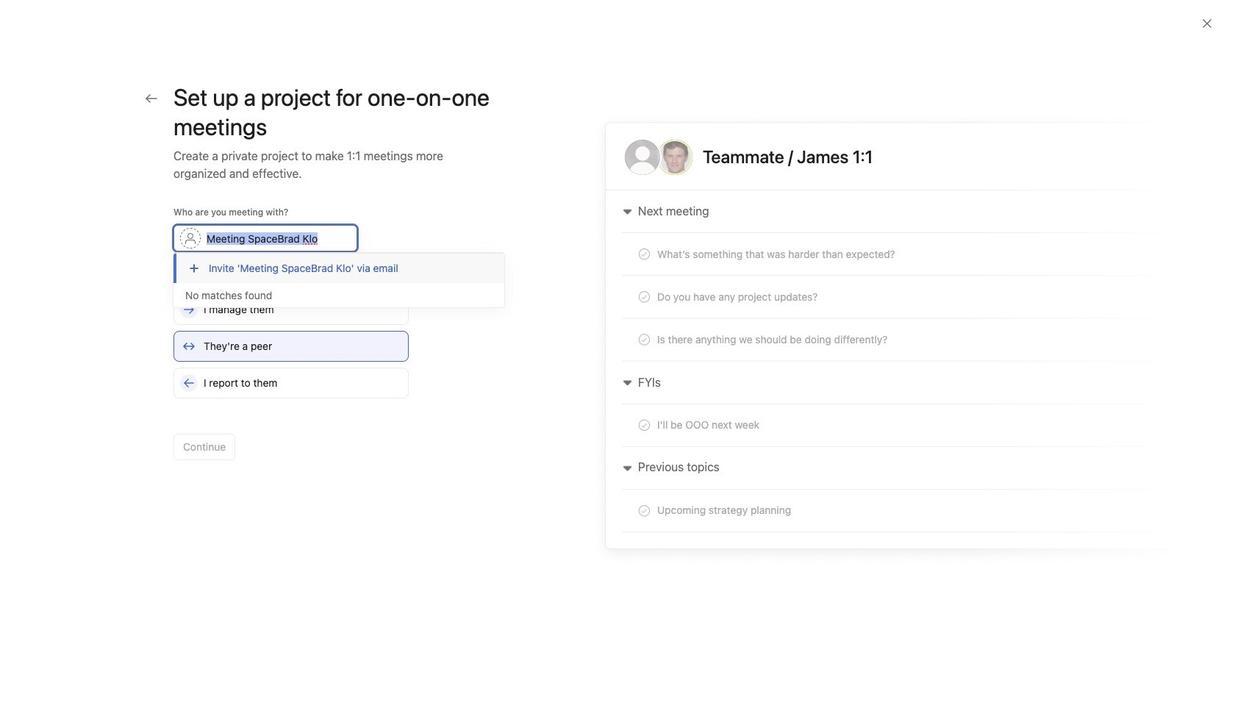 Task type: describe. For each thing, give the bounding box(es) containing it.
2 mark complete checkbox from the top
[[275, 369, 293, 387]]

3 mark complete image from the top
[[275, 396, 293, 413]]

2 mark complete image from the top
[[275, 369, 293, 387]]

go back image
[[146, 93, 157, 104]]

global element
[[0, 36, 176, 124]]

starred element
[[0, 234, 176, 404]]

1 mark complete image from the top
[[275, 316, 293, 334]]

1 mark complete checkbox from the top
[[275, 316, 293, 334]]



Task type: locate. For each thing, give the bounding box(es) containing it.
mark complete image
[[275, 316, 293, 334], [275, 369, 293, 387], [275, 396, 293, 413]]

3 mark complete checkbox from the top
[[275, 396, 293, 413]]

Mark complete checkbox
[[275, 316, 293, 334], [275, 369, 293, 387], [275, 396, 293, 413]]

list item
[[260, 312, 1142, 338], [260, 338, 1142, 365], [260, 391, 1142, 418], [260, 418, 1142, 444], [260, 444, 1142, 471], [284, 564, 321, 601], [304, 635, 324, 656]]

Mark complete checkbox
[[275, 343, 293, 360]]

2 vertical spatial mark complete image
[[275, 396, 293, 413]]

0 vertical spatial mark complete checkbox
[[275, 316, 293, 334]]

0 vertical spatial mark complete image
[[275, 316, 293, 334]]

mark complete image
[[275, 343, 293, 360]]

1 vertical spatial mark complete image
[[275, 369, 293, 387]]

close image
[[1201, 18, 1213, 29], [1201, 18, 1213, 29]]

Name or email text field
[[174, 225, 357, 251]]

this is a preview of your project image
[[591, 112, 1188, 567]]

1 vertical spatial mark complete checkbox
[[275, 369, 293, 387]]

list box
[[444, 6, 797, 29]]

2 vertical spatial mark complete checkbox
[[275, 396, 293, 413]]



Task type: vqa. For each thing, say whether or not it's contained in the screenshot.
RA image
no



